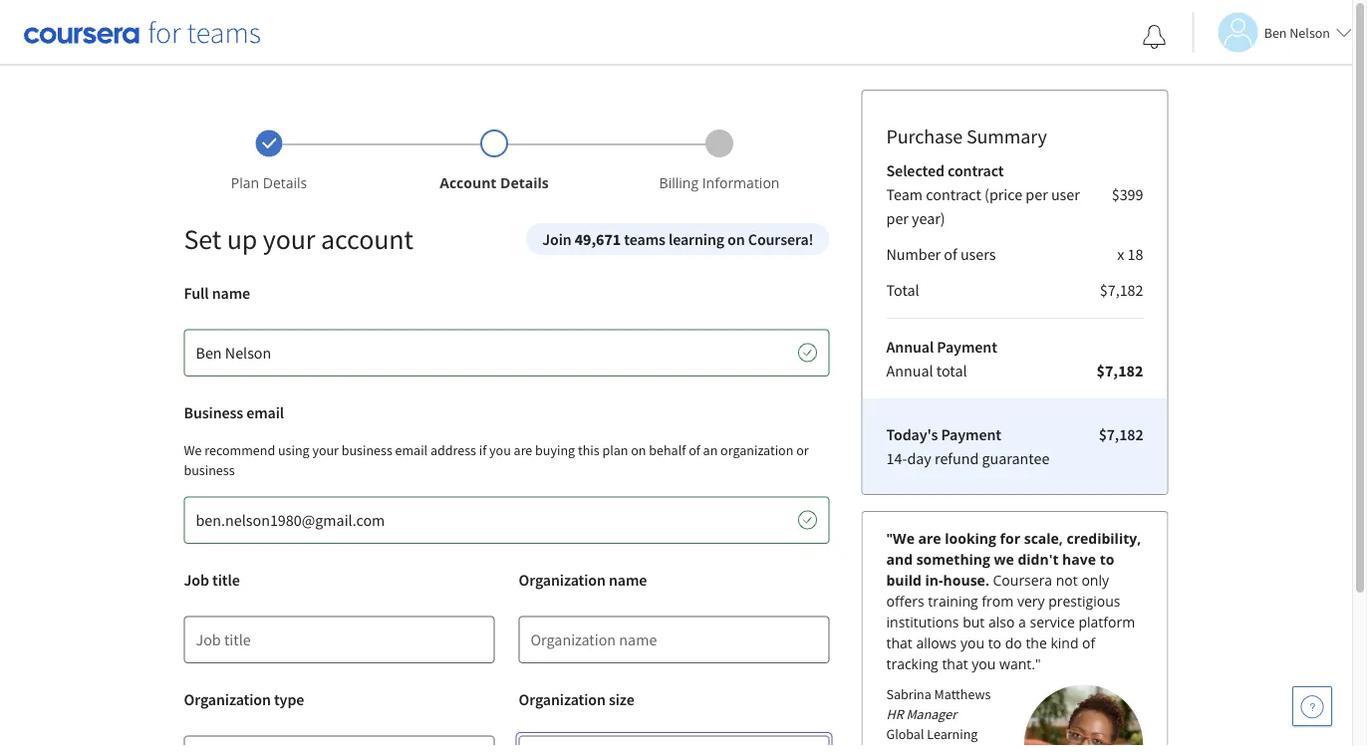 Task type: describe. For each thing, give the bounding box(es) containing it.
buying
[[535, 441, 575, 459]]

organization name
[[519, 570, 647, 590]]

hr
[[886, 706, 903, 724]]

organization size
[[519, 690, 634, 710]]

14-
[[886, 448, 907, 468]]

up
[[227, 222, 257, 257]]

show notifications image
[[1143, 25, 1167, 49]]

training
[[928, 592, 978, 611]]

users
[[961, 244, 996, 264]]

email inside we recommend using your business email address if you are buying this plan on behalf of an organization or business
[[395, 441, 428, 459]]

Organization name text field
[[519, 616, 830, 664]]

total
[[937, 361, 967, 381]]

on inside we recommend using your business email address if you are buying this plan on behalf of an organization or business
[[631, 441, 646, 459]]

x
[[1117, 244, 1125, 264]]

purchase
[[886, 124, 963, 149]]

number of users
[[886, 244, 996, 264]]

details for account details
[[500, 173, 549, 192]]

number
[[886, 244, 941, 264]]

sabrina
[[886, 686, 932, 704]]

and
[[886, 550, 913, 569]]

looking
[[945, 529, 997, 548]]

sabrina matthews image
[[1024, 685, 1144, 746]]

of inside we recommend using your business email address if you are buying this plan on behalf of an organization or business
[[689, 441, 700, 459]]

didn't
[[1018, 550, 1059, 569]]

18
[[1128, 244, 1144, 264]]

selected
[[886, 160, 945, 180]]

name for full name
[[212, 283, 250, 303]]

we
[[184, 441, 202, 459]]

Business email text field
[[184, 496, 798, 544]]

business
[[184, 403, 243, 423]]

summary
[[967, 124, 1047, 149]]

nelson
[[1290, 23, 1330, 41]]

in-
[[925, 571, 943, 590]]

type
[[274, 690, 304, 710]]

plan
[[602, 441, 628, 459]]

team contract (price per user per year)
[[886, 184, 1080, 228]]

coursera!
[[748, 229, 814, 249]]

organization for organization name
[[519, 570, 606, 590]]

annual payment
[[886, 337, 997, 357]]

total
[[886, 280, 919, 300]]

user
[[1051, 184, 1080, 204]]

0 vertical spatial of
[[944, 244, 957, 264]]

house.
[[943, 571, 989, 590]]

global
[[886, 726, 924, 743]]

0 vertical spatial that
[[886, 634, 913, 653]]

account
[[321, 222, 414, 257]]

have
[[1062, 550, 1096, 569]]

ben
[[1264, 23, 1287, 41]]

account details
[[440, 173, 549, 192]]

only
[[1082, 571, 1109, 590]]

manager
[[906, 706, 957, 724]]

"we
[[886, 529, 915, 548]]

but
[[963, 613, 985, 632]]

organization
[[721, 441, 794, 459]]

help center image
[[1301, 695, 1324, 719]]

kind
[[1051, 634, 1079, 653]]

0 vertical spatial $7,182
[[1100, 280, 1144, 300]]

organization for organization size
[[519, 690, 606, 710]]

join 49,671 teams learning on coursera!
[[542, 229, 814, 249]]

credibility,
[[1067, 529, 1141, 548]]

payment for today's payment
[[941, 425, 1002, 444]]

guarantee
[[982, 448, 1050, 468]]

also
[[989, 613, 1015, 632]]

coursera
[[993, 571, 1053, 590]]

(price
[[985, 184, 1023, 204]]

address
[[430, 441, 476, 459]]

scale,
[[1024, 529, 1063, 548]]

something
[[916, 550, 991, 569]]

plan
[[231, 173, 259, 192]]

1 vertical spatial you
[[961, 634, 985, 653]]

not
[[1056, 571, 1078, 590]]

learning
[[669, 229, 725, 249]]

day
[[907, 448, 932, 468]]

matthews
[[934, 686, 991, 704]]

organization for organization type
[[184, 690, 271, 710]]

allows
[[916, 634, 957, 653]]

plan details
[[231, 173, 307, 192]]

team
[[886, 184, 923, 204]]

0 horizontal spatial email
[[246, 403, 284, 423]]

0 horizontal spatial business
[[184, 461, 235, 479]]

you inside we recommend using your business email address if you are buying this plan on behalf of an organization or business
[[489, 441, 511, 459]]

build
[[886, 571, 922, 590]]

do
[[1005, 634, 1022, 653]]

$7,182 for total
[[1097, 361, 1144, 381]]

refund
[[935, 448, 979, 468]]

annual for annual total
[[886, 361, 933, 381]]

2 vertical spatial you
[[972, 655, 996, 674]]



Task type: locate. For each thing, give the bounding box(es) containing it.
details for plan details
[[263, 173, 307, 192]]

we
[[994, 550, 1014, 569]]

the
[[1026, 634, 1047, 653]]

per down team at the top right of page
[[886, 208, 909, 228]]

your inside we recommend using your business email address if you are buying this plan on behalf of an organization or business
[[312, 441, 339, 459]]

contract inside team contract (price per user per year)
[[926, 184, 981, 204]]

tracking
[[886, 655, 939, 674]]

name right the full
[[212, 283, 250, 303]]

of right kind
[[1082, 634, 1096, 653]]

your right using
[[312, 441, 339, 459]]

want."
[[1000, 655, 1041, 674]]

1 horizontal spatial business
[[342, 441, 392, 459]]

title
[[212, 570, 240, 590]]

1 vertical spatial business
[[184, 461, 235, 479]]

are left the buying
[[514, 441, 532, 459]]

of left an
[[689, 441, 700, 459]]

platform
[[1079, 613, 1135, 632]]

2 details from the left
[[500, 173, 549, 192]]

1 horizontal spatial per
[[1026, 184, 1048, 204]]

0 vertical spatial name
[[212, 283, 250, 303]]

are right "we
[[918, 529, 941, 548]]

0 horizontal spatial to
[[988, 634, 1002, 653]]

solid check image
[[255, 130, 283, 157]]

business right using
[[342, 441, 392, 459]]

to inside '"we are looking for scale, credibility, and something we didn't have to build in-house.'
[[1100, 550, 1115, 569]]

join
[[542, 229, 572, 249]]

1 vertical spatial your
[[312, 441, 339, 459]]

payment up 14-day refund guarantee
[[941, 425, 1002, 444]]

0 vertical spatial annual
[[886, 337, 934, 357]]

today's payment
[[886, 425, 1002, 444]]

you down but
[[961, 634, 985, 653]]

very
[[1017, 592, 1045, 611]]

contract down purchase summary in the top right of the page
[[948, 160, 1004, 180]]

if
[[479, 441, 487, 459]]

x 18
[[1117, 244, 1144, 264]]

coursera image
[[24, 16, 260, 48]]

we recommend using your business email address if you are buying this plan on behalf of an organization or business
[[184, 441, 809, 479]]

49,671
[[575, 229, 621, 249]]

an
[[703, 441, 718, 459]]

0 vertical spatial to
[[1100, 550, 1115, 569]]

institutions
[[886, 613, 959, 632]]

organization down business email text box
[[519, 570, 606, 590]]

0 vertical spatial are
[[514, 441, 532, 459]]

1 horizontal spatial of
[[944, 244, 957, 264]]

are
[[514, 441, 532, 459], [918, 529, 941, 548]]

1 details from the left
[[263, 173, 307, 192]]

Job title text field
[[184, 616, 495, 664]]

0 vertical spatial email
[[246, 403, 284, 423]]

1 annual from the top
[[886, 337, 934, 357]]

account
[[440, 173, 497, 192]]

1 vertical spatial on
[[631, 441, 646, 459]]

0 horizontal spatial of
[[689, 441, 700, 459]]

1 horizontal spatial to
[[1100, 550, 1115, 569]]

you
[[489, 441, 511, 459], [961, 634, 985, 653], [972, 655, 996, 674]]

sabrina matthews hr manager global learning
[[886, 686, 991, 743]]

0 horizontal spatial details
[[263, 173, 307, 192]]

payment
[[937, 337, 997, 357], [941, 425, 1002, 444]]

0 vertical spatial per
[[1026, 184, 1048, 204]]

1 vertical spatial of
[[689, 441, 700, 459]]

name up organization name text box
[[609, 570, 647, 590]]

1 vertical spatial email
[[395, 441, 428, 459]]

annual total
[[886, 361, 967, 381]]

14-day refund guarantee
[[886, 448, 1050, 468]]

your right "up"
[[263, 222, 315, 257]]

contract for team
[[926, 184, 981, 204]]

from
[[982, 592, 1014, 611]]

"we are looking for scale, credibility, and something we didn't have to build in-house.
[[886, 529, 1141, 590]]

1 vertical spatial payment
[[941, 425, 1002, 444]]

learning
[[927, 726, 978, 743]]

organization left type
[[184, 690, 271, 710]]

that
[[886, 634, 913, 653], [942, 655, 968, 674]]

of left users
[[944, 244, 957, 264]]

job title
[[184, 570, 240, 590]]

1 vertical spatial per
[[886, 208, 909, 228]]

details right account
[[500, 173, 549, 192]]

per left "user"
[[1026, 184, 1048, 204]]

are inside we recommend using your business email address if you are buying this plan on behalf of an organization or business
[[514, 441, 532, 459]]

purchase summary
[[886, 124, 1047, 149]]

$7,182
[[1100, 280, 1144, 300], [1097, 361, 1144, 381], [1099, 425, 1144, 444]]

recommend
[[205, 441, 275, 459]]

business email
[[184, 403, 284, 423]]

of inside coursera not only offers training from very prestigious institutions but also a service         platform that allows you to do the kind of tracking that you want."
[[1082, 634, 1096, 653]]

0 horizontal spatial name
[[212, 283, 250, 303]]

set up your account
[[184, 222, 414, 257]]

full name
[[184, 283, 250, 303]]

2 vertical spatial of
[[1082, 634, 1096, 653]]

$399
[[1112, 184, 1144, 204]]

behalf
[[649, 441, 686, 459]]

this
[[578, 441, 600, 459]]

billing
[[659, 173, 699, 192]]

your
[[263, 222, 315, 257], [312, 441, 339, 459]]

email
[[246, 403, 284, 423], [395, 441, 428, 459]]

0 horizontal spatial on
[[631, 441, 646, 459]]

2 annual from the top
[[886, 361, 933, 381]]

organization type
[[184, 690, 304, 710]]

to left do on the right bottom of page
[[988, 634, 1002, 653]]

business down we
[[184, 461, 235, 479]]

1 vertical spatial $7,182
[[1097, 361, 1144, 381]]

payment up total
[[937, 337, 997, 357]]

name for organization name
[[609, 570, 647, 590]]

you right the if
[[489, 441, 511, 459]]

you left want."
[[972, 655, 996, 674]]

0 vertical spatial your
[[263, 222, 315, 257]]

to down credibility,
[[1100, 550, 1115, 569]]

are inside '"we are looking for scale, credibility, and something we didn't have to build in-house.'
[[918, 529, 941, 548]]

set
[[184, 222, 221, 257]]

offers
[[886, 592, 925, 611]]

1 horizontal spatial that
[[942, 655, 968, 674]]

1 horizontal spatial name
[[609, 570, 647, 590]]

Full name text field
[[184, 329, 798, 377]]

2 horizontal spatial of
[[1082, 634, 1096, 653]]

ben nelson
[[1264, 23, 1330, 41]]

1 horizontal spatial email
[[395, 441, 428, 459]]

or
[[796, 441, 809, 459]]

information
[[702, 173, 780, 192]]

payment for annual payment
[[937, 337, 997, 357]]

annual down annual payment
[[886, 361, 933, 381]]

contract for selected
[[948, 160, 1004, 180]]

0 vertical spatial you
[[489, 441, 511, 459]]

a
[[1019, 613, 1026, 632]]

1 vertical spatial to
[[988, 634, 1002, 653]]

details right plan
[[263, 173, 307, 192]]

year)
[[912, 208, 945, 228]]

prestigious
[[1049, 592, 1121, 611]]

to inside coursera not only offers training from very prestigious institutions but also a service         platform that allows you to do the kind of tracking that you want."
[[988, 634, 1002, 653]]

1 vertical spatial are
[[918, 529, 941, 548]]

$7,182 for payment
[[1099, 425, 1144, 444]]

0 vertical spatial contract
[[948, 160, 1004, 180]]

name
[[212, 283, 250, 303], [609, 570, 647, 590]]

that down allows
[[942, 655, 968, 674]]

organization
[[519, 570, 606, 590], [184, 690, 271, 710], [519, 690, 606, 710]]

annual up annual total
[[886, 337, 934, 357]]

today's
[[886, 425, 938, 444]]

1 vertical spatial name
[[609, 570, 647, 590]]

details
[[263, 173, 307, 192], [500, 173, 549, 192]]

selected contract
[[886, 160, 1004, 180]]

teams
[[624, 229, 666, 249]]

annual for annual payment
[[886, 337, 934, 357]]

size
[[609, 690, 634, 710]]

1 vertical spatial that
[[942, 655, 968, 674]]

0 vertical spatial business
[[342, 441, 392, 459]]

billing information
[[659, 173, 780, 192]]

1 vertical spatial contract
[[926, 184, 981, 204]]

1 horizontal spatial on
[[728, 229, 745, 249]]

contract down the selected contract on the top of the page
[[926, 184, 981, 204]]

on right plan in the left bottom of the page
[[631, 441, 646, 459]]

1 vertical spatial annual
[[886, 361, 933, 381]]

0 horizontal spatial per
[[886, 208, 909, 228]]

on right learning
[[728, 229, 745, 249]]

that up the tracking
[[886, 634, 913, 653]]

job
[[184, 570, 209, 590]]

0 vertical spatial on
[[728, 229, 745, 249]]

0 horizontal spatial that
[[886, 634, 913, 653]]

email left the address
[[395, 441, 428, 459]]

full
[[184, 283, 209, 303]]

0 horizontal spatial are
[[514, 441, 532, 459]]

for
[[1000, 529, 1021, 548]]

contract
[[948, 160, 1004, 180], [926, 184, 981, 204]]

service
[[1030, 613, 1075, 632]]

1 horizontal spatial are
[[918, 529, 941, 548]]

organization left size
[[519, 690, 606, 710]]

2 vertical spatial $7,182
[[1099, 425, 1144, 444]]

0 vertical spatial payment
[[937, 337, 997, 357]]

1 horizontal spatial details
[[500, 173, 549, 192]]

email up the recommend
[[246, 403, 284, 423]]



Task type: vqa. For each thing, say whether or not it's contained in the screenshot.


